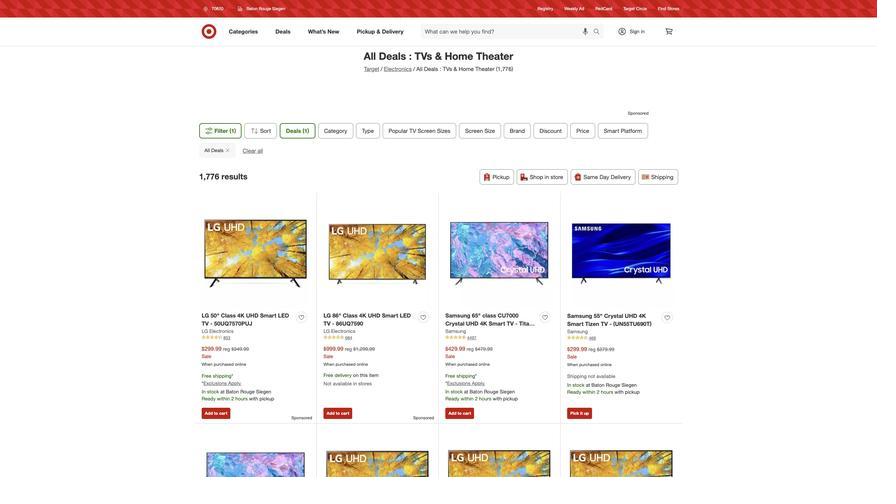Task type: vqa. For each thing, say whether or not it's contained in the screenshot.
fl within the $7.49 Perrier Peach Flavored Sparkling Water - 8pk/11.15 fl oz Cans
no



Task type: describe. For each thing, give the bounding box(es) containing it.
same day delivery button
[[571, 169, 635, 185]]

1 horizontal spatial in
[[445, 389, 449, 395]]

titan
[[519, 320, 533, 327]]

1 free shipping * * exclusions apply. in stock at  baton rouge siegen ready within 2 hours with pickup from the left
[[202, 373, 274, 402]]

& inside pickup & delivery link
[[377, 28, 380, 35]]

$429.99 reg $479.99 sale when purchased online
[[445, 345, 493, 367]]

0 horizontal spatial in
[[202, 389, 206, 395]]

(un55tu690t)
[[613, 321, 652, 328]]

popular
[[389, 127, 408, 134]]

find stores link
[[658, 6, 679, 12]]

siegen inside dropdown button
[[272, 6, 285, 11]]

2 vertical spatial &
[[454, 65, 457, 72]]

gray
[[445, 328, 458, 335]]

redcard link
[[595, 6, 612, 12]]

$349.99
[[231, 346, 249, 352]]

0 horizontal spatial at
[[220, 389, 225, 395]]

online for -
[[479, 362, 490, 367]]

smart platform
[[604, 127, 642, 134]]

same day delivery
[[584, 174, 631, 181]]

shipping for shipping not available in stock at  baton rouge siegen ready within 2 hours with pickup
[[567, 374, 587, 380]]

platform
[[621, 127, 642, 134]]

shipping not available in stock at  baton rouge siegen ready within 2 hours with pickup
[[567, 374, 640, 395]]

redcard
[[595, 6, 612, 11]]

electronics inside all deals : tvs & home theater target / electronics / all deals : tvs & home theater (1,776)
[[384, 65, 412, 72]]

0 horizontal spatial ready
[[202, 396, 216, 402]]

samsung up $429.99
[[445, 328, 466, 334]]

to for $999.99
[[336, 411, 340, 416]]

find stores
[[658, 6, 679, 11]]

lg inside 'lg 86" class 4k uhd smart led tv - 86uq7590'
[[323, 312, 331, 319]]

all deals : tvs & home theater target / electronics / all deals : tvs & home theater (1,776)
[[364, 50, 513, 72]]

deals right sort
[[286, 127, 301, 134]]

2 horizontal spatial free
[[445, 373, 455, 379]]

4497 link
[[445, 335, 553, 341]]

2 horizontal spatial all
[[416, 65, 422, 72]]

add to cart for $429.99
[[448, 411, 471, 416]]

50"
[[211, 312, 219, 319]]

(1) for deals (1)
[[303, 127, 309, 134]]

price
[[576, 127, 589, 134]]

add for $429.99
[[448, 411, 456, 416]]

1 horizontal spatial within
[[461, 396, 474, 402]]

shipping for shipping
[[651, 174, 673, 181]]

not
[[588, 374, 595, 380]]

screen size
[[465, 127, 495, 134]]

target circle link
[[623, 6, 647, 12]]

sale for lg 50" class 4k uhd smart led tv - 50uq7570puj
[[202, 353, 211, 359]]

samsung inside samsung 65" class cu7000 crystal uhd 4k smart tv - titan gray (un65cu7000)
[[445, 312, 470, 319]]

$299.99 reg $349.99 sale when purchased online
[[202, 345, 249, 367]]

1 vertical spatial theater
[[475, 65, 494, 72]]

sponsored for lg 50" class 4k uhd smart led tv - 50uq7570puj
[[291, 415, 312, 421]]

reg for 55"
[[588, 347, 596, 352]]

cart for $299.99
[[219, 411, 227, 416]]

delivery for same day delivery
[[611, 174, 631, 181]]

1,776
[[199, 171, 219, 181]]

sale for samsung 65" class cu7000 crystal uhd 4k smart tv - titan gray (un65cu7000)
[[445, 353, 455, 359]]

0 horizontal spatial 2
[[231, 396, 234, 402]]

pick
[[570, 411, 579, 416]]

deals link
[[269, 24, 299, 39]]

664
[[345, 335, 352, 341]]

electronics for lg 50" class 4k uhd smart led tv - 50uq7570puj
[[209, 328, 234, 334]]

pickup & delivery
[[357, 28, 404, 35]]

pick it up button
[[567, 408, 592, 419]]

add to cart for $299.99
[[205, 411, 227, 416]]

sort button
[[244, 123, 277, 139]]

purchased for samsung 65" class cu7000 crystal uhd 4k smart tv - titan gray (un65cu7000)
[[457, 362, 477, 367]]

2 inside 'shipping not available in stock at  baton rouge siegen ready within 2 hours with pickup'
[[597, 389, 599, 395]]

1 vertical spatial &
[[435, 50, 442, 62]]

65"
[[472, 312, 481, 319]]

hours inside 'shipping not available in stock at  baton rouge siegen ready within 2 hours with pickup'
[[601, 389, 613, 395]]

type button
[[356, 123, 380, 139]]

filter (1)
[[214, 127, 236, 134]]

1 horizontal spatial pickup
[[503, 396, 518, 402]]

free for $999.99
[[323, 373, 333, 379]]

2 / from the left
[[413, 65, 415, 72]]

electronics for lg 86" class 4k uhd smart led tv - 86uq7590
[[331, 328, 355, 334]]

$999.99
[[323, 345, 343, 352]]

size
[[484, 127, 495, 134]]

categories
[[229, 28, 258, 35]]

in inside 'shipping not available in stock at  baton rouge siegen ready within 2 hours with pickup'
[[567, 382, 571, 388]]

0 horizontal spatial hours
[[235, 396, 248, 402]]

registry link
[[538, 6, 553, 12]]

screen size button
[[459, 123, 501, 139]]

stores
[[667, 6, 679, 11]]

1 exclusions apply. link from the left
[[203, 381, 241, 387]]

samsung inside the samsung 55" crystal uhd 4k smart tizen tv - (un55tu690t)
[[567, 313, 592, 320]]

55"
[[594, 313, 603, 320]]

all deals button
[[199, 143, 236, 158]]

exclusions for second exclusions apply. link from the right
[[203, 381, 227, 387]]

weekly ad link
[[564, 6, 584, 12]]

categories link
[[223, 24, 267, 39]]

samsung 55" crystal uhd 4k smart tizen tv - (un55tu690t) link
[[567, 312, 659, 328]]

what's
[[308, 28, 326, 35]]

2 shipping from the left
[[456, 373, 475, 379]]

delivery for pickup & delivery
[[382, 28, 404, 35]]

available inside 'shipping not available in stock at  baton rouge siegen ready within 2 hours with pickup'
[[596, 374, 615, 380]]

469
[[589, 336, 596, 341]]

filter
[[214, 127, 228, 134]]

sign in link
[[612, 24, 656, 39]]

clear
[[243, 147, 256, 154]]

samsung link for uhd
[[445, 328, 466, 335]]

samsung 55" crystal uhd 4k smart tizen tv - (un55tu690t)
[[567, 313, 652, 328]]

1 horizontal spatial with
[[493, 396, 502, 402]]

lg 86" class 4k uhd smart led tv - 86uq7590 link
[[323, 312, 415, 328]]

popular tv screen sizes
[[389, 127, 450, 134]]

shop
[[530, 174, 543, 181]]

1 horizontal spatial 2
[[475, 396, 478, 402]]

rouge inside dropdown button
[[259, 6, 271, 11]]

add for $999.99
[[327, 411, 335, 416]]

tizen
[[585, 321, 599, 328]]

70820 button
[[199, 2, 231, 15]]

purchased for lg 50" class 4k uhd smart led tv - 50uq7570puj
[[214, 362, 234, 367]]

lg electronics link for 86uq7590
[[323, 328, 355, 335]]

cart for $999.99
[[341, 411, 349, 416]]

shipping button
[[638, 169, 678, 185]]

- for samsung 55" crystal uhd 4k smart tizen tv - (un55tu690t)
[[609, 321, 612, 328]]

led for lg 86" class 4k uhd smart led tv - 86uq7590
[[400, 312, 411, 319]]

online for 86uq7590
[[357, 362, 368, 367]]

4k inside 'lg 86" class 4k uhd smart led tv - 86uq7590'
[[359, 312, 366, 319]]

all deals
[[204, 147, 223, 153]]

1 horizontal spatial ready
[[445, 396, 459, 402]]

1 vertical spatial :
[[440, 65, 441, 72]]

search
[[590, 29, 607, 36]]

all for all deals : tvs & home theater target / electronics / all deals : tvs & home theater (1,776)
[[364, 50, 376, 62]]

1 horizontal spatial at
[[464, 389, 468, 395]]

What can we help you find? suggestions appear below search field
[[421, 24, 595, 39]]

0 horizontal spatial stock
[[207, 389, 219, 395]]

uhd inside the samsung 55" crystal uhd 4k smart tizen tv - (un55tu690t)
[[625, 313, 637, 320]]

online for (un55tu690t)
[[600, 362, 612, 367]]

1 horizontal spatial hours
[[479, 396, 491, 402]]

on
[[353, 373, 359, 379]]

1 apply. from the left
[[228, 381, 241, 387]]

0 vertical spatial theater
[[476, 50, 513, 62]]

2 free shipping * * exclusions apply. in stock at  baton rouge siegen ready within 2 hours with pickup from the left
[[445, 373, 518, 402]]

target link
[[364, 65, 379, 72]]

sizes
[[437, 127, 450, 134]]

$299.99 for samsung 55" crystal uhd 4k smart tizen tv - (un55tu690t)
[[567, 346, 587, 353]]

when for samsung 65" class cu7000 crystal uhd 4k smart tv - titan gray (un65cu7000)
[[445, 362, 456, 367]]

what's new link
[[302, 24, 348, 39]]

$299.99 for lg 50" class 4k uhd smart led tv - 50uq7570puj
[[202, 345, 222, 352]]

to for $429.99
[[458, 411, 462, 416]]

stores
[[358, 381, 372, 387]]

deals down 'baton rouge siegen'
[[275, 28, 290, 35]]

1,776 results
[[199, 171, 247, 181]]

class for 50"
[[221, 312, 236, 319]]

sort
[[260, 127, 271, 134]]

smart platform button
[[598, 123, 648, 139]]

smart for lg 86" class 4k uhd smart led tv - 86uq7590
[[382, 312, 398, 319]]

pickup for pickup & delivery
[[357, 28, 375, 35]]

when for lg 86" class 4k uhd smart led tv - 86uq7590
[[323, 362, 334, 367]]

lg electronics for 86uq7590
[[323, 328, 355, 334]]

price button
[[570, 123, 595, 139]]

0 horizontal spatial :
[[409, 50, 412, 62]]

664 link
[[323, 335, 431, 341]]

not
[[323, 381, 331, 387]]

- for lg 50" class 4k uhd smart led tv - 50uq7570puj
[[210, 320, 213, 327]]

0 vertical spatial home
[[445, 50, 473, 62]]

up
[[584, 411, 589, 416]]

category
[[324, 127, 347, 134]]

all
[[257, 147, 263, 154]]

new
[[327, 28, 339, 35]]

50uq7570puj
[[214, 320, 252, 327]]

deals (1)
[[286, 127, 309, 134]]



Task type: locate. For each thing, give the bounding box(es) containing it.
0 vertical spatial available
[[596, 374, 615, 380]]

1 horizontal spatial tvs
[[443, 65, 452, 72]]

1 vertical spatial all
[[416, 65, 422, 72]]

2 to from the left
[[336, 411, 340, 416]]

samsung 50" class cu7000 crystal uhd 4k smart tv - titan gray (un50cu7000) image
[[202, 431, 309, 478], [202, 431, 309, 478]]

purchased for samsung 55" crystal uhd 4k smart tizen tv - (un55tu690t)
[[579, 362, 599, 367]]

1 add to cart from the left
[[205, 411, 227, 416]]

2 horizontal spatial electronics
[[384, 65, 412, 72]]

0 vertical spatial pickup
[[357, 28, 375, 35]]

ready inside 'shipping not available in stock at  baton rouge siegen ready within 2 hours with pickup'
[[567, 389, 581, 395]]

tv for samsung 55" crystal uhd 4k smart tizen tv - (un55tu690t)
[[601, 321, 608, 328]]

uhd up 664 link
[[368, 312, 380, 319]]

lg electronics link up 853
[[202, 328, 234, 335]]

1 vertical spatial available
[[333, 381, 352, 387]]

1 horizontal spatial delivery
[[611, 174, 631, 181]]

baton rouge siegen button
[[233, 2, 290, 15]]

sale inside $299.99 reg $349.99 sale when purchased online
[[202, 353, 211, 359]]

1 horizontal spatial samsung link
[[567, 328, 588, 335]]

1 horizontal spatial electronics
[[331, 328, 355, 334]]

it
[[580, 411, 583, 416]]

1 vertical spatial home
[[459, 65, 474, 72]]

/ right electronics link
[[413, 65, 415, 72]]

online down $379.99
[[600, 362, 612, 367]]

add for $299.99
[[205, 411, 213, 416]]

1 horizontal spatial cart
[[341, 411, 349, 416]]

theater up (1,776)
[[476, 50, 513, 62]]

rouge inside 'shipping not available in stock at  baton rouge siegen ready within 2 hours with pickup'
[[606, 382, 620, 388]]

:
[[409, 50, 412, 62], [440, 65, 441, 72]]

when inside $429.99 reg $479.99 sale when purchased online
[[445, 362, 456, 367]]

1 lg electronics link from the left
[[202, 328, 234, 335]]

lg electronics link
[[202, 328, 234, 335], [323, 328, 355, 335]]

class
[[221, 312, 236, 319], [343, 312, 358, 319]]

reg down 664
[[345, 346, 352, 352]]

item
[[369, 373, 379, 379]]

$1,299.99
[[353, 346, 375, 352]]

tv for lg 50" class 4k uhd smart led tv - 50uq7570puj
[[202, 320, 209, 327]]

$429.99
[[445, 345, 465, 352]]

delivery
[[382, 28, 404, 35], [611, 174, 631, 181]]

0 vertical spatial shipping
[[651, 174, 673, 181]]

2 apply. from the left
[[472, 381, 485, 387]]

lg 50" class 4k uhd smart led tv - 50uq7570puj image
[[202, 200, 309, 308], [202, 200, 309, 308]]

add to cart button for $999.99
[[323, 408, 352, 419]]

this
[[360, 373, 368, 379]]

baton inside dropdown button
[[246, 6, 258, 11]]

2 screen from the left
[[465, 127, 483, 134]]

0 horizontal spatial shipping
[[567, 374, 587, 380]]

1 vertical spatial in
[[545, 174, 549, 181]]

shop in store
[[530, 174, 563, 181]]

lg left 50"
[[202, 312, 209, 319]]

free shipping * * exclusions apply. in stock at  baton rouge siegen ready within 2 hours with pickup down $299.99 reg $349.99 sale when purchased online
[[202, 373, 274, 402]]

sale inside '$999.99 reg $1,299.99 sale when purchased online'
[[323, 353, 333, 359]]

1 add from the left
[[205, 411, 213, 416]]

reg for 65"
[[467, 346, 474, 352]]

class inside lg 50" class 4k uhd smart led tv - 50uq7570puj
[[221, 312, 236, 319]]

0 horizontal spatial to
[[214, 411, 218, 416]]

filter (1) button
[[199, 123, 242, 139]]

2 horizontal spatial cart
[[463, 411, 471, 416]]

1 cart from the left
[[219, 411, 227, 416]]

1 add to cart button from the left
[[202, 408, 230, 419]]

online down $349.99
[[235, 362, 246, 367]]

online inside $429.99 reg $479.99 sale when purchased online
[[479, 362, 490, 367]]

purchased inside $299.99 reg $349.99 sale when purchased online
[[214, 362, 234, 367]]

led
[[278, 312, 289, 319], [400, 312, 411, 319]]

(1) for filter (1)
[[229, 127, 236, 134]]

(1) inside button
[[229, 127, 236, 134]]

2 horizontal spatial at
[[586, 382, 590, 388]]

exclusions
[[203, 381, 227, 387], [447, 381, 470, 387]]

4497
[[467, 335, 476, 341]]

free down $299.99 reg $349.99 sale when purchased online
[[202, 373, 211, 379]]

in for sign
[[641, 28, 645, 34]]

uhd inside lg 50" class 4k uhd smart led tv - 50uq7570puj
[[246, 312, 258, 319]]

all up target link
[[364, 50, 376, 62]]

1 class from the left
[[221, 312, 236, 319]]

1 horizontal spatial to
[[336, 411, 340, 416]]

discount
[[539, 127, 562, 134]]

exclusions down $299.99 reg $349.99 sale when purchased online
[[203, 381, 227, 387]]

electronics right target link
[[384, 65, 412, 72]]

target inside all deals : tvs & home theater target / electronics / all deals : tvs & home theater (1,776)
[[364, 65, 379, 72]]

when inside $299.99 reg $349.99 sale when purchased online
[[202, 362, 213, 367]]

0 horizontal spatial class
[[221, 312, 236, 319]]

2 exclusions apply. link from the left
[[447, 381, 485, 387]]

pickup inside pickup & delivery link
[[357, 28, 375, 35]]

1 horizontal spatial available
[[596, 374, 615, 380]]

- inside the samsung 55" crystal uhd 4k smart tizen tv - (un55tu690t)
[[609, 321, 612, 328]]

uhd up the (un55tu690t)
[[625, 313, 637, 320]]

0 horizontal spatial sponsored
[[291, 415, 312, 421]]

tv left 86uq7590
[[323, 320, 331, 327]]

reg down 4497
[[467, 346, 474, 352]]

uhd up the 50uq7570puj
[[246, 312, 258, 319]]

in left 'store'
[[545, 174, 549, 181]]

- inside lg 50" class 4k uhd smart led tv - 50uq7570puj
[[210, 320, 213, 327]]

baton inside 'shipping not available in stock at  baton rouge siegen ready within 2 hours with pickup'
[[591, 382, 604, 388]]

samsung
[[445, 312, 470, 319], [567, 313, 592, 320], [445, 328, 466, 334], [567, 329, 588, 335]]

tv inside the samsung 55" crystal uhd 4k smart tizen tv - (un55tu690t)
[[601, 321, 608, 328]]

smart for samsung 55" crystal uhd 4k smart tizen tv - (un55tu690t)
[[567, 321, 584, 328]]

hours
[[601, 389, 613, 395], [235, 396, 248, 402], [479, 396, 491, 402]]

1 horizontal spatial lg electronics link
[[323, 328, 355, 335]]

lg
[[202, 312, 209, 319], [323, 312, 331, 319], [202, 328, 208, 334], [323, 328, 330, 334]]

same
[[584, 174, 598, 181]]

class up the 50uq7570puj
[[221, 312, 236, 319]]

reg inside $429.99 reg $479.99 sale when purchased online
[[467, 346, 474, 352]]

samsung 65" class cu7000 crystal uhd 4k smart tv - titan gray (un65cu7000) image
[[445, 200, 553, 308], [445, 200, 553, 308]]

target circle
[[623, 6, 647, 11]]

when inside the $299.99 reg $379.99 sale when purchased online
[[567, 362, 578, 367]]

2 horizontal spatial add to cart
[[448, 411, 471, 416]]

1 horizontal spatial :
[[440, 65, 441, 72]]

online inside $299.99 reg $349.99 sale when purchased online
[[235, 362, 246, 367]]

(1) left category
[[303, 127, 309, 134]]

online inside '$999.99 reg $1,299.99 sale when purchased online'
[[357, 362, 368, 367]]

uhd down 65"
[[466, 320, 478, 327]]

$299.99
[[202, 345, 222, 352], [567, 346, 587, 353]]

0 vertical spatial all
[[364, 50, 376, 62]]

0 vertical spatial delivery
[[382, 28, 404, 35]]

reg down 853
[[223, 346, 230, 352]]

find
[[658, 6, 666, 11]]

2 vertical spatial all
[[204, 147, 210, 153]]

sponsored for lg 86" class 4k uhd smart led tv - 86uq7590
[[413, 415, 434, 421]]

tv inside button
[[409, 127, 416, 134]]

lg 86" class 4k uhd smart led tv - 86uq7590
[[323, 312, 411, 327]]

853 link
[[202, 335, 309, 341]]

3 add to cart from the left
[[448, 411, 471, 416]]

(un65cu7000)
[[459, 328, 498, 335]]

theater left (1,776)
[[475, 65, 494, 72]]

pickup for pickup
[[493, 174, 509, 181]]

tvs
[[415, 50, 432, 62], [443, 65, 452, 72]]

pickup & delivery link
[[351, 24, 412, 39]]

smart down class on the right of the page
[[489, 320, 505, 327]]

purchased down $429.99
[[457, 362, 477, 367]]

in down on
[[353, 381, 357, 387]]

1 horizontal spatial add
[[327, 411, 335, 416]]

sign
[[630, 28, 639, 34]]

lg electronics link up 664
[[323, 328, 355, 335]]

tv for lg 86" class 4k uhd smart led tv - 86uq7590
[[323, 320, 331, 327]]

2 horizontal spatial sponsored
[[628, 111, 649, 116]]

3 add to cart button from the left
[[445, 408, 474, 419]]

/ right target link
[[381, 65, 383, 72]]

0 horizontal spatial in
[[353, 381, 357, 387]]

smart for lg 50" class 4k uhd smart led tv - 50uq7570puj
[[260, 312, 276, 319]]

0 horizontal spatial pickup
[[259, 396, 274, 402]]

lg inside lg 50" class 4k uhd smart led tv - 50uq7570puj
[[202, 312, 209, 319]]

purchased up delivery
[[336, 362, 356, 367]]

4k up the 50uq7570puj
[[237, 312, 244, 319]]

electronics up 853
[[209, 328, 234, 334]]

1 exclusions from the left
[[203, 381, 227, 387]]

0 horizontal spatial target
[[364, 65, 379, 72]]

uhd
[[246, 312, 258, 319], [368, 312, 380, 319], [625, 313, 637, 320], [466, 320, 478, 327]]

- down 50"
[[210, 320, 213, 327]]

with inside 'shipping not available in stock at  baton rouge siegen ready within 2 hours with pickup'
[[615, 389, 624, 395]]

purchased inside $429.99 reg $479.99 sale when purchased online
[[457, 362, 477, 367]]

samsung link for smart
[[567, 328, 588, 335]]

2 cart from the left
[[341, 411, 349, 416]]

tv down cu7000
[[507, 320, 514, 327]]

ready
[[567, 389, 581, 395], [202, 396, 216, 402], [445, 396, 459, 402]]

purchased up not
[[579, 362, 599, 367]]

sale for lg 86" class 4k uhd smart led tv - 86uq7590
[[323, 353, 333, 359]]

1 horizontal spatial /
[[413, 65, 415, 72]]

0 vertical spatial crystal
[[604, 313, 623, 320]]

registry
[[538, 6, 553, 11]]

pickup
[[625, 389, 640, 395], [259, 396, 274, 402], [503, 396, 518, 402]]

1 horizontal spatial free shipping * * exclusions apply. in stock at  baton rouge siegen ready within 2 hours with pickup
[[445, 373, 518, 402]]

0 horizontal spatial apply.
[[228, 381, 241, 387]]

purchased down $349.99
[[214, 362, 234, 367]]

0 horizontal spatial electronics
[[209, 328, 234, 334]]

tv right popular
[[409, 127, 416, 134]]

screen left size
[[465, 127, 483, 134]]

smart inside the samsung 55" crystal uhd 4k smart tizen tv - (un55tu690t)
[[567, 321, 584, 328]]

deals up electronics link
[[379, 50, 406, 62]]

0 vertical spatial in
[[641, 28, 645, 34]]

smart inside lg 50" class 4k uhd smart led tv - 50uq7570puj
[[260, 312, 276, 319]]

tv left the 50uq7570puj
[[202, 320, 209, 327]]

exclusions for 1st exclusions apply. link from right
[[447, 381, 470, 387]]

2 horizontal spatial within
[[582, 389, 595, 395]]

class inside 'lg 86" class 4k uhd smart led tv - 86uq7590'
[[343, 312, 358, 319]]

0 horizontal spatial delivery
[[382, 28, 404, 35]]

all down filter (1) button
[[204, 147, 210, 153]]

uhd inside samsung 65" class cu7000 crystal uhd 4k smart tv - titan gray (un65cu7000)
[[466, 320, 478, 327]]

in
[[567, 382, 571, 388], [202, 389, 206, 395], [445, 389, 449, 395]]

crystal inside the samsung 55" crystal uhd 4k smart tizen tv - (un55tu690t)
[[604, 313, 623, 320]]

samsung down tizen
[[567, 329, 588, 335]]

type
[[362, 127, 374, 134]]

purchased inside the $299.99 reg $379.99 sale when purchased online
[[579, 362, 599, 367]]

available down delivery
[[333, 381, 352, 387]]

screen left sizes
[[418, 127, 435, 134]]

within inside 'shipping not available in stock at  baton rouge siegen ready within 2 hours with pickup'
[[582, 389, 595, 395]]

in for shop
[[545, 174, 549, 181]]

lg 50" class 4k uhd smart led tv - 50uq7570puj link
[[202, 312, 293, 328]]

smart up 664 link
[[382, 312, 398, 319]]

free delivery on this item not available in stores
[[323, 373, 379, 387]]

1 (1) from the left
[[229, 127, 236, 134]]

delivery inside button
[[611, 174, 631, 181]]

smart up 853 link
[[260, 312, 276, 319]]

apply.
[[228, 381, 241, 387], [472, 381, 485, 387]]

siegen inside 'shipping not available in stock at  baton rouge siegen ready within 2 hours with pickup'
[[622, 382, 637, 388]]

electronics
[[384, 65, 412, 72], [209, 328, 234, 334], [331, 328, 355, 334]]

2 horizontal spatial hours
[[601, 389, 613, 395]]

lg 55" class 4k uhd smart led tv - 55uq7570puj image
[[567, 431, 675, 478], [567, 431, 675, 478]]

shipping down $299.99 reg $349.99 sale when purchased online
[[213, 373, 231, 379]]

lg up $999.99
[[323, 328, 330, 334]]

lg 50" class 4k uhd smart led tv - 50uq7570puj
[[202, 312, 289, 327]]

in inside 'sign in' link
[[641, 28, 645, 34]]

sign in
[[630, 28, 645, 34]]

target left electronics link
[[364, 65, 379, 72]]

0 horizontal spatial cart
[[219, 411, 227, 416]]

reg inside the $299.99 reg $379.99 sale when purchased online
[[588, 347, 596, 352]]

*
[[231, 373, 233, 379], [475, 373, 477, 379], [202, 381, 203, 387], [445, 381, 447, 387]]

smart
[[604, 127, 619, 134], [260, 312, 276, 319], [382, 312, 398, 319], [489, 320, 505, 327], [567, 321, 584, 328]]

when for samsung 55" crystal uhd 4k smart tizen tv - (un55tu690t)
[[567, 362, 578, 367]]

reg down 469 on the right bottom
[[588, 347, 596, 352]]

purchased inside '$999.99 reg $1,299.99 sale when purchased online'
[[336, 362, 356, 367]]

2 class from the left
[[343, 312, 358, 319]]

0 horizontal spatial within
[[217, 396, 230, 402]]

1 vertical spatial pickup
[[493, 174, 509, 181]]

crystal up gray
[[445, 320, 464, 327]]

4k up the (un55tu690t)
[[639, 313, 646, 320]]

0 horizontal spatial all
[[204, 147, 210, 153]]

sale inside $429.99 reg $479.99 sale when purchased online
[[445, 353, 455, 359]]

online for 50uq7570puj
[[235, 362, 246, 367]]

pickup inside 'shipping not available in stock at  baton rouge siegen ready within 2 hours with pickup'
[[625, 389, 640, 395]]

2 horizontal spatial to
[[458, 411, 462, 416]]

2 add to cart button from the left
[[323, 408, 352, 419]]

brand
[[510, 127, 525, 134]]

lg electronics up 664
[[323, 328, 355, 334]]

shipping inside button
[[651, 174, 673, 181]]

0 horizontal spatial add to cart button
[[202, 408, 230, 419]]

0 horizontal spatial tvs
[[415, 50, 432, 62]]

rouge
[[259, 6, 271, 11], [606, 382, 620, 388], [240, 389, 255, 395], [484, 389, 498, 395]]

0 horizontal spatial exclusions apply. link
[[203, 381, 241, 387]]

- down 86"
[[332, 320, 334, 327]]

tv
[[409, 127, 416, 134], [202, 320, 209, 327], [323, 320, 331, 327], [507, 320, 514, 327], [601, 321, 608, 328]]

crystal inside samsung 65" class cu7000 crystal uhd 4k smart tv - titan gray (un65cu7000)
[[445, 320, 464, 327]]

2 horizontal spatial add to cart button
[[445, 408, 474, 419]]

exclusions apply. link down $429.99 reg $479.99 sale when purchased online
[[447, 381, 485, 387]]

1 horizontal spatial stock
[[451, 389, 463, 395]]

1 horizontal spatial add to cart
[[327, 411, 349, 416]]

deals inside button
[[211, 147, 223, 153]]

1 / from the left
[[381, 65, 383, 72]]

0 vertical spatial :
[[409, 50, 412, 62]]

1 led from the left
[[278, 312, 289, 319]]

lg electronics link for 50uq7570puj
[[202, 328, 234, 335]]

samsung link down tizen
[[567, 328, 588, 335]]

1 vertical spatial shipping
[[567, 374, 587, 380]]

free for $299.99
[[202, 373, 211, 379]]

0 horizontal spatial available
[[333, 381, 352, 387]]

$299.99 inside $299.99 reg $349.99 sale when purchased online
[[202, 345, 222, 352]]

add to cart button for $299.99
[[202, 408, 230, 419]]

exclusions down $429.99 reg $479.99 sale when purchased online
[[447, 381, 470, 387]]

0 horizontal spatial samsung link
[[445, 328, 466, 335]]

baton
[[246, 6, 258, 11], [591, 382, 604, 388], [226, 389, 239, 395], [470, 389, 483, 395]]

exclusions apply. link down $299.99 reg $349.99 sale when purchased online
[[203, 381, 241, 387]]

pickup button
[[480, 169, 514, 185]]

weekly
[[564, 6, 578, 11]]

led inside lg 50" class 4k uhd smart led tv - 50uq7570puj
[[278, 312, 289, 319]]

1 horizontal spatial shipping
[[651, 174, 673, 181]]

pickup
[[357, 28, 375, 35], [493, 174, 509, 181]]

1 horizontal spatial (1)
[[303, 127, 309, 134]]

1 horizontal spatial exclusions apply. link
[[447, 381, 485, 387]]

online down $479.99
[[479, 362, 490, 367]]

free shipping * * exclusions apply. in stock at  baton rouge siegen ready within 2 hours with pickup down $429.99 reg $479.99 sale when purchased online
[[445, 373, 518, 402]]

free inside free delivery on this item not available in stores
[[323, 373, 333, 379]]

delivery
[[335, 373, 352, 379]]

1 horizontal spatial screen
[[465, 127, 483, 134]]

4k up (un65cu7000)
[[480, 320, 487, 327]]

smart inside 'lg 86" class 4k uhd smart led tv - 86uq7590'
[[382, 312, 398, 319]]

all right electronics link
[[416, 65, 422, 72]]

3 to from the left
[[458, 411, 462, 416]]

$299.99 left $349.99
[[202, 345, 222, 352]]

1 to from the left
[[214, 411, 218, 416]]

0 horizontal spatial /
[[381, 65, 383, 72]]

2 horizontal spatial 2
[[597, 389, 599, 395]]

reg inside $299.99 reg $349.99 sale when purchased online
[[223, 346, 230, 352]]

samsung link up $429.99
[[445, 328, 466, 335]]

reg for 50"
[[223, 346, 230, 352]]

when inside '$999.99 reg $1,299.99 sale when purchased online'
[[323, 362, 334, 367]]

70820
[[212, 6, 223, 11]]

2 (1) from the left
[[303, 127, 309, 134]]

samsung up tizen
[[567, 313, 592, 320]]

1 horizontal spatial shipping
[[456, 373, 475, 379]]

circle
[[636, 6, 647, 11]]

sale for samsung 55" crystal uhd 4k smart tizen tv - (un55tu690t)
[[567, 354, 577, 360]]

$479.99
[[475, 346, 493, 352]]

(1,776)
[[496, 65, 513, 72]]

at inside 'shipping not available in stock at  baton rouge siegen ready within 2 hours with pickup'
[[586, 382, 590, 388]]

uhd inside 'lg 86" class 4k uhd smart led tv - 86uq7590'
[[368, 312, 380, 319]]

0 horizontal spatial screen
[[418, 127, 435, 134]]

category button
[[318, 123, 353, 139]]

lg left 86"
[[323, 312, 331, 319]]

samsung up gray
[[445, 312, 470, 319]]

stock inside 'shipping not available in stock at  baton rouge siegen ready within 2 hours with pickup'
[[573, 382, 585, 388]]

- for lg 86" class 4k uhd smart led tv - 86uq7590
[[332, 320, 334, 327]]

tv down 55"
[[601, 321, 608, 328]]

0 vertical spatial tvs
[[415, 50, 432, 62]]

1 horizontal spatial add to cart button
[[323, 408, 352, 419]]

2 horizontal spatial ready
[[567, 389, 581, 395]]

class for 86"
[[343, 312, 358, 319]]

free down $429.99 reg $479.99 sale when purchased online
[[445, 373, 455, 379]]

lg 43" class 4k uhd smart led tv - 43uq7590pub image
[[323, 431, 431, 478], [323, 431, 431, 478]]

apply. down $429.99 reg $479.99 sale when purchased online
[[472, 381, 485, 387]]

tv inside lg 50" class 4k uhd smart led tv - 50uq7570puj
[[202, 320, 209, 327]]

when
[[202, 362, 213, 367], [323, 362, 334, 367], [445, 362, 456, 367], [567, 362, 578, 367]]

to for $299.99
[[214, 411, 218, 416]]

online inside the $299.99 reg $379.99 sale when purchased online
[[600, 362, 612, 367]]

smart inside samsung 65" class cu7000 crystal uhd 4k smart tv - titan gray (un65cu7000)
[[489, 320, 505, 327]]

when for lg 50" class 4k uhd smart led tv - 50uq7570puj
[[202, 362, 213, 367]]

2 add from the left
[[327, 411, 335, 416]]

- up 469 link
[[609, 321, 612, 328]]

$999.99 reg $1,299.99 sale when purchased online
[[323, 345, 375, 367]]

to
[[214, 411, 218, 416], [336, 411, 340, 416], [458, 411, 462, 416]]

lg 65" class 4k uhd smart led tv - 65uq7570puj image
[[445, 431, 553, 478], [445, 431, 553, 478]]

online up this
[[357, 362, 368, 367]]

available right not
[[596, 374, 615, 380]]

$299.99 inside the $299.99 reg $379.99 sale when purchased online
[[567, 346, 587, 353]]

deals right electronics link
[[424, 65, 438, 72]]

1 horizontal spatial crystal
[[604, 313, 623, 320]]

all for all deals
[[204, 147, 210, 153]]

what's new
[[308, 28, 339, 35]]

tv inside samsung 65" class cu7000 crystal uhd 4k smart tv - titan gray (un65cu7000)
[[507, 320, 514, 327]]

smart left tizen
[[567, 321, 584, 328]]

- inside samsung 65" class cu7000 crystal uhd 4k smart tv - titan gray (un65cu7000)
[[515, 320, 518, 327]]

0 horizontal spatial exclusions
[[203, 381, 227, 387]]

clear all button
[[243, 147, 263, 155]]

0 vertical spatial target
[[623, 6, 635, 11]]

shipping inside 'shipping not available in stock at  baton rouge siegen ready within 2 hours with pickup'
[[567, 374, 587, 380]]

0 horizontal spatial with
[[249, 396, 258, 402]]

1 horizontal spatial exclusions
[[447, 381, 470, 387]]

$379.99
[[597, 347, 614, 352]]

2 horizontal spatial &
[[454, 65, 457, 72]]

1 horizontal spatial in
[[545, 174, 549, 181]]

smart inside button
[[604, 127, 619, 134]]

3 add from the left
[[448, 411, 456, 416]]

samsung 65" class cu7000 crystal uhd 4k smart tv - titan gray (un65cu7000)
[[445, 312, 533, 335]]

4k inside lg 50" class 4k uhd smart led tv - 50uq7570puj
[[237, 312, 244, 319]]

0 horizontal spatial (1)
[[229, 127, 236, 134]]

0 horizontal spatial lg electronics link
[[202, 328, 234, 335]]

- inside 'lg 86" class 4k uhd smart led tv - 86uq7590'
[[332, 320, 334, 327]]

target left the circle
[[623, 6, 635, 11]]

available inside free delivery on this item not available in stores
[[333, 381, 352, 387]]

lg 86" class 4k uhd smart led tv - 86uq7590 image
[[323, 200, 431, 308], [323, 200, 431, 308]]

screen inside button
[[418, 127, 435, 134]]

screen inside button
[[465, 127, 483, 134]]

reg for 86"
[[345, 346, 352, 352]]

2 lg electronics from the left
[[323, 328, 355, 334]]

- left "titan"
[[515, 320, 518, 327]]

samsung 65" class cu7000 crystal uhd 4k smart tv - titan gray (un65cu7000) link
[[445, 312, 537, 335]]

lg up $299.99 reg $349.99 sale when purchased online
[[202, 328, 208, 334]]

reg inside '$999.99 reg $1,299.99 sale when purchased online'
[[345, 346, 352, 352]]

in inside free delivery on this item not available in stores
[[353, 381, 357, 387]]

add to cart for $999.99
[[327, 411, 349, 416]]

2 led from the left
[[400, 312, 411, 319]]

2 add to cart from the left
[[327, 411, 349, 416]]

4k inside samsung 65" class cu7000 crystal uhd 4k smart tv - titan gray (un65cu7000)
[[480, 320, 487, 327]]

siegen
[[272, 6, 285, 11], [622, 382, 637, 388], [256, 389, 271, 395], [500, 389, 515, 395]]

free up not
[[323, 373, 333, 379]]

samsung 55" crystal uhd 4k smart tizen tv - (un55tu690t) image
[[567, 200, 675, 308], [567, 200, 675, 308]]

deals down filter (1) button
[[211, 147, 223, 153]]

pickup inside pickup button
[[493, 174, 509, 181]]

1 horizontal spatial target
[[623, 6, 635, 11]]

free
[[323, 373, 333, 379], [202, 373, 211, 379], [445, 373, 455, 379]]

led for lg 50" class 4k uhd smart led tv - 50uq7570puj
[[278, 312, 289, 319]]

all inside button
[[204, 147, 210, 153]]

class up 86uq7590
[[343, 312, 358, 319]]

sale inside the $299.99 reg $379.99 sale when purchased online
[[567, 354, 577, 360]]

led inside 'lg 86" class 4k uhd smart led tv - 86uq7590'
[[400, 312, 411, 319]]

shipping down $429.99 reg $479.99 sale when purchased online
[[456, 373, 475, 379]]

1 screen from the left
[[418, 127, 435, 134]]

in inside shop in store button
[[545, 174, 549, 181]]

crystal right 55"
[[604, 313, 623, 320]]

lg electronics up 853
[[202, 328, 234, 334]]

4k up 86uq7590
[[359, 312, 366, 319]]

lg electronics for 50uq7570puj
[[202, 328, 234, 334]]

sale
[[202, 353, 211, 359], [323, 353, 333, 359], [445, 353, 455, 359], [567, 354, 577, 360]]

2 exclusions from the left
[[447, 381, 470, 387]]

2 horizontal spatial in
[[641, 28, 645, 34]]

0 horizontal spatial free
[[202, 373, 211, 379]]

1 horizontal spatial class
[[343, 312, 358, 319]]

clear all
[[243, 147, 263, 154]]

2 horizontal spatial stock
[[573, 382, 585, 388]]

in right sign
[[641, 28, 645, 34]]

cart for $429.99
[[463, 411, 471, 416]]

1 horizontal spatial free
[[323, 373, 333, 379]]

popular tv screen sizes button
[[383, 123, 456, 139]]

4k inside the samsung 55" crystal uhd 4k smart tizen tv - (un55tu690t)
[[639, 313, 646, 320]]

1 horizontal spatial pickup
[[493, 174, 509, 181]]

1 lg electronics from the left
[[202, 328, 234, 334]]

0 horizontal spatial $299.99
[[202, 345, 222, 352]]

1 shipping from the left
[[213, 373, 231, 379]]

electronics up 664
[[331, 328, 355, 334]]

add to cart button for $429.99
[[445, 408, 474, 419]]

(1) right 'filter'
[[229, 127, 236, 134]]

smart left the platform
[[604, 127, 619, 134]]

purchased for lg 86" class 4k uhd smart led tv - 86uq7590
[[336, 362, 356, 367]]

$299.99 left $379.99
[[567, 346, 587, 353]]

1 vertical spatial target
[[364, 65, 379, 72]]

3 cart from the left
[[463, 411, 471, 416]]

in
[[641, 28, 645, 34], [545, 174, 549, 181], [353, 381, 357, 387]]

&
[[377, 28, 380, 35], [435, 50, 442, 62], [454, 65, 457, 72]]

2 lg electronics link from the left
[[323, 328, 355, 335]]

class
[[482, 312, 496, 319]]

tv inside 'lg 86" class 4k uhd smart led tv - 86uq7590'
[[323, 320, 331, 327]]

apply. down $299.99 reg $349.99 sale when purchased online
[[228, 381, 241, 387]]

0 horizontal spatial add
[[205, 411, 213, 416]]



